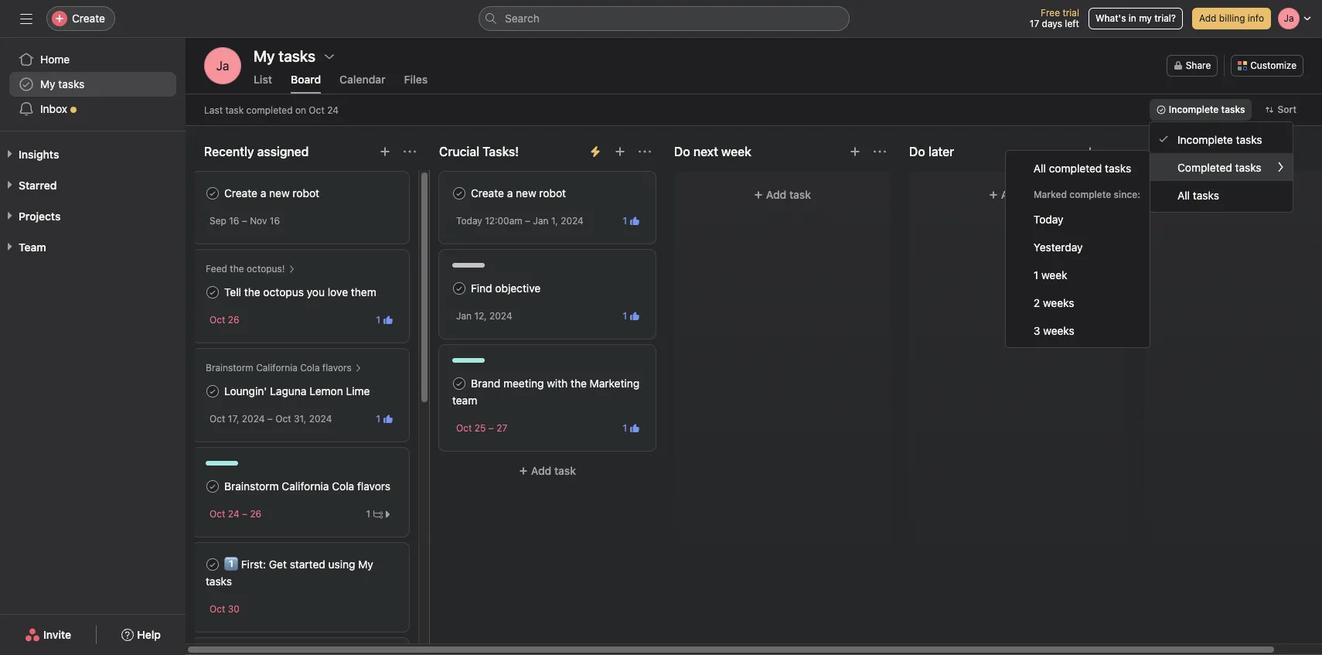 Task type: vqa. For each thing, say whether or not it's contained in the screenshot.
Sep
yes



Task type: describe. For each thing, give the bounding box(es) containing it.
starred
[[19, 179, 57, 192]]

completed checkbox left 1️⃣
[[203, 555, 222, 574]]

0 vertical spatial 26
[[228, 314, 240, 326]]

marked
[[1034, 189, 1068, 200]]

completed image for 1️⃣ first: get started using my tasks
[[203, 555, 222, 574]]

1 for 1 button corresponding to find objective
[[623, 310, 627, 321]]

0 horizontal spatial add task button
[[439, 457, 656, 485]]

1️⃣ first: get started using my tasks
[[206, 558, 374, 588]]

them
[[351, 285, 377, 299]]

1 button for brand meeting with the marketing team
[[620, 420, 643, 436]]

billing
[[1220, 12, 1246, 24]]

today 12:00am – jan 1, 2024
[[456, 215, 584, 227]]

0 vertical spatial cola
[[300, 362, 320, 374]]

my tasks
[[254, 47, 316, 65]]

share button
[[1167, 55, 1219, 77]]

search button
[[479, 6, 850, 31]]

section
[[1196, 145, 1238, 159]]

week
[[1042, 268, 1068, 281]]

2024 right '17,'
[[242, 413, 265, 425]]

robot for recently assigned
[[293, 186, 320, 200]]

1 vertical spatial incomplete tasks
[[1178, 133, 1263, 146]]

1 horizontal spatial 24
[[327, 104, 339, 116]]

my tasks
[[40, 77, 85, 91]]

objective
[[495, 282, 541, 295]]

create button
[[46, 6, 115, 31]]

a for crucial tasks!
[[507, 186, 513, 200]]

completed tasks link
[[1150, 153, 1294, 181]]

create for crucial tasks!
[[471, 186, 504, 200]]

board
[[291, 73, 321, 86]]

my inside 1️⃣ first: get started using my tasks
[[358, 558, 374, 571]]

team
[[453, 394, 478, 407]]

today for today
[[1034, 212, 1064, 226]]

a for recently assigned
[[261, 186, 266, 200]]

what's in my trial?
[[1096, 12, 1177, 24]]

add task button for do next week
[[684, 181, 882, 209]]

team button
[[0, 240, 46, 255]]

octopus!
[[247, 263, 285, 275]]

completed image up team
[[450, 374, 469, 393]]

more section actions image for do next week
[[874, 145, 887, 158]]

what's
[[1096, 12, 1127, 24]]

tasks inside all tasks link
[[1194, 188, 1220, 202]]

recently assigned
[[204, 145, 309, 159]]

do next week
[[675, 145, 752, 159]]

completed checkbox for crucial tasks!
[[450, 279, 469, 298]]

completed image for find objective
[[450, 279, 469, 298]]

completed checkbox for recently assigned
[[203, 283, 222, 302]]

1 for 1 button associated with tell the octopus you love them
[[376, 314, 381, 325]]

0 vertical spatial california
[[256, 362, 298, 374]]

1 vertical spatial incomplete
[[1178, 133, 1234, 146]]

trial?
[[1155, 12, 1177, 24]]

lime
[[346, 385, 370, 398]]

3 weeks link
[[1006, 316, 1150, 344]]

sep
[[210, 215, 227, 227]]

tasks inside completed tasks link
[[1236, 161, 1262, 174]]

1 more section actions image from the left
[[639, 145, 651, 158]]

completed image for loungin' laguna lemon lime
[[203, 382, 222, 401]]

2024 right 31,
[[309, 413, 332, 425]]

show options image
[[323, 50, 336, 63]]

list
[[254, 73, 272, 86]]

with
[[547, 377, 568, 390]]

add task for do later
[[1002, 188, 1047, 201]]

yesterday link
[[1006, 233, 1150, 261]]

add billing info
[[1200, 12, 1265, 24]]

tasks inside 1️⃣ first: get started using my tasks
[[206, 575, 232, 588]]

1 for 1 button corresponding to brand meeting with the marketing team
[[623, 422, 627, 434]]

27
[[497, 422, 508, 434]]

global element
[[0, 38, 186, 131]]

1 vertical spatial brainstorm
[[224, 480, 279, 493]]

find
[[471, 282, 493, 295]]

oct 26 button
[[210, 314, 240, 326]]

complete
[[1070, 189, 1112, 200]]

on
[[295, 104, 306, 116]]

1 vertical spatial flavors
[[357, 480, 391, 493]]

1 week link
[[1006, 261, 1150, 289]]

add section
[[1170, 145, 1238, 159]]

calendar link
[[340, 73, 386, 94]]

search list box
[[479, 6, 850, 31]]

octopus
[[263, 285, 304, 299]]

oct for oct 24 – 26
[[210, 508, 225, 520]]

1 vertical spatial 26
[[250, 508, 262, 520]]

add inside button
[[1170, 145, 1193, 159]]

ja
[[216, 59, 229, 73]]

marketing
[[590, 377, 640, 390]]

using
[[328, 558, 355, 571]]

incomplete tasks inside dropdown button
[[1170, 104, 1246, 115]]

my tasks link
[[9, 72, 176, 97]]

loungin' laguna lemon lime
[[224, 385, 370, 398]]

nov
[[250, 215, 267, 227]]

files
[[404, 73, 428, 86]]

12:00am
[[485, 215, 523, 227]]

info
[[1249, 12, 1265, 24]]

jan 12, 2024 button
[[456, 310, 513, 322]]

oct 30 button
[[210, 603, 240, 615]]

incomplete tasks button
[[1150, 99, 1253, 121]]

more section actions image for recently assigned
[[404, 145, 416, 158]]

add task button for do later
[[919, 181, 1117, 209]]

last
[[204, 104, 223, 116]]

starred button
[[0, 178, 57, 193]]

0 horizontal spatial completed
[[246, 104, 293, 116]]

tasks inside incomplete tasks link
[[1237, 133, 1263, 146]]

completed
[[1178, 161, 1233, 174]]

2024 right 12, at the left top of page
[[490, 310, 513, 322]]

completed image for tell the octopus you love them
[[203, 283, 222, 302]]

create inside "dropdown button"
[[72, 12, 105, 25]]

crucial tasks!
[[439, 145, 519, 159]]

completed checkbox up team
[[450, 374, 469, 393]]

1 vertical spatial cola
[[332, 480, 354, 493]]

loungin'
[[224, 385, 267, 398]]

feed the octopus!
[[206, 263, 285, 275]]

1 button for tell the octopus you love them
[[373, 312, 396, 328]]

31,
[[294, 413, 307, 425]]

all completed tasks
[[1034, 161, 1132, 174]]

brand
[[471, 377, 501, 390]]

list link
[[254, 73, 272, 94]]

first:
[[241, 558, 266, 571]]

today link
[[1006, 205, 1150, 233]]

projects button
[[0, 209, 61, 224]]

help
[[137, 628, 161, 641]]

– for sep 16 – nov 16
[[242, 215, 247, 227]]

2
[[1034, 296, 1041, 309]]

add section button
[[1145, 138, 1244, 166]]

new for crucial tasks!
[[516, 186, 537, 200]]

free trial 17 days left
[[1030, 7, 1080, 29]]

add billing info button
[[1193, 8, 1272, 29]]

get
[[269, 558, 287, 571]]

home link
[[9, 47, 176, 72]]

search
[[505, 12, 540, 25]]



Task type: locate. For each thing, give the bounding box(es) containing it.
– for today 12:00am – jan 1, 2024
[[525, 215, 531, 227]]

completed image left find
[[450, 279, 469, 298]]

1 create a new robot from the left
[[224, 186, 320, 200]]

1 vertical spatial brainstorm california cola flavors
[[224, 480, 391, 493]]

completed image left loungin'
[[203, 382, 222, 401]]

– for oct 25 – 27
[[489, 422, 494, 434]]

sep 16 – nov 16
[[210, 215, 280, 227]]

1 robot from the left
[[293, 186, 320, 200]]

oct left 30
[[210, 603, 225, 615]]

1 new from the left
[[269, 186, 290, 200]]

2 more section actions image from the left
[[1109, 145, 1122, 158]]

tasks down home
[[58, 77, 85, 91]]

0 vertical spatial the
[[230, 263, 244, 275]]

create a new robot for recently assigned
[[224, 186, 320, 200]]

2 more section actions image from the left
[[874, 145, 887, 158]]

0 horizontal spatial more section actions image
[[639, 145, 651, 158]]

the right with
[[571, 377, 587, 390]]

1 vertical spatial the
[[244, 285, 260, 299]]

sort
[[1278, 104, 1297, 115]]

tasks up completed tasks link
[[1237, 133, 1263, 146]]

customize
[[1251, 60, 1297, 71]]

add task button down 27
[[439, 457, 656, 485]]

completed inside all completed tasks link
[[1050, 161, 1103, 174]]

completed image down crucial tasks!
[[450, 184, 469, 203]]

1 horizontal spatial completed
[[1050, 161, 1103, 174]]

new up 'today 12:00am – jan 1, 2024'
[[516, 186, 537, 200]]

oct 30
[[210, 603, 240, 615]]

incomplete tasks up incomplete tasks link in the top of the page
[[1170, 104, 1246, 115]]

1 horizontal spatial new
[[516, 186, 537, 200]]

help button
[[112, 621, 171, 649]]

tasks down 'completed'
[[1194, 188, 1220, 202]]

oct left '17,'
[[210, 413, 225, 425]]

2 weeks link
[[1006, 289, 1150, 316]]

new up sep 16 – nov 16
[[269, 186, 290, 200]]

0 horizontal spatial a
[[261, 186, 266, 200]]

3 weeks
[[1034, 324, 1075, 337]]

1 horizontal spatial a
[[507, 186, 513, 200]]

2 horizontal spatial add task image
[[1085, 145, 1097, 158]]

sort button
[[1259, 99, 1304, 121]]

0 horizontal spatial cola
[[300, 362, 320, 374]]

24 right on
[[327, 104, 339, 116]]

completed up the marked complete since:
[[1050, 161, 1103, 174]]

all for all tasks
[[1178, 188, 1191, 202]]

0 horizontal spatial create a new robot
[[224, 186, 320, 200]]

insights button
[[0, 147, 59, 162]]

1 for loungin' laguna lemon lime's 1 button
[[376, 413, 381, 424]]

create for recently assigned
[[224, 186, 258, 200]]

– right 12:00am
[[525, 215, 531, 227]]

1 horizontal spatial add task button
[[684, 181, 882, 209]]

tasks inside my tasks link
[[58, 77, 85, 91]]

the for octopus
[[244, 285, 260, 299]]

completed
[[246, 104, 293, 116], [1050, 161, 1103, 174]]

1 vertical spatial all
[[1178, 188, 1191, 202]]

completed image left 1️⃣
[[203, 555, 222, 574]]

2 weeks
[[1034, 296, 1075, 309]]

a up nov on the left
[[261, 186, 266, 200]]

jan left 1,
[[533, 215, 549, 227]]

you
[[307, 285, 325, 299]]

my inside global element
[[40, 77, 55, 91]]

add task button down next week
[[684, 181, 882, 209]]

completed checkbox left find
[[450, 279, 469, 298]]

add task image
[[614, 145, 627, 158], [849, 145, 862, 158], [1085, 145, 1097, 158]]

a
[[261, 186, 266, 200], [507, 186, 513, 200]]

0 horizontal spatial 24
[[228, 508, 240, 520]]

24 up 1️⃣
[[228, 508, 240, 520]]

the right feed
[[230, 263, 244, 275]]

1 button for loungin' laguna lemon lime
[[373, 411, 396, 427]]

create a new robot up 'today 12:00am – jan 1, 2024'
[[471, 186, 566, 200]]

0 vertical spatial incomplete
[[1170, 104, 1220, 115]]

completed image
[[203, 184, 222, 203], [450, 184, 469, 203], [450, 374, 469, 393]]

free
[[1041, 7, 1061, 19]]

lemon
[[310, 385, 343, 398]]

share
[[1187, 60, 1212, 71]]

completed checkbox down crucial tasks!
[[450, 184, 469, 203]]

today down marked
[[1034, 212, 1064, 226]]

1 horizontal spatial robot
[[540, 186, 566, 200]]

26 down "tell"
[[228, 314, 240, 326]]

1 horizontal spatial completed checkbox
[[450, 279, 469, 298]]

inbox link
[[9, 97, 176, 121]]

oct for oct 17, 2024 – oct 31, 2024
[[210, 413, 225, 425]]

the right "tell"
[[244, 285, 260, 299]]

started
[[290, 558, 326, 571]]

2 a from the left
[[507, 186, 513, 200]]

more section actions image
[[404, 145, 416, 158], [874, 145, 887, 158]]

completed image
[[450, 279, 469, 298], [203, 283, 222, 302], [203, 382, 222, 401], [203, 477, 222, 496], [203, 555, 222, 574]]

jan left 12, at the left top of page
[[456, 310, 472, 322]]

brand meeting with the marketing team
[[453, 377, 640, 407]]

1 horizontal spatial more section actions image
[[874, 145, 887, 158]]

12,
[[475, 310, 487, 322]]

0 vertical spatial brainstorm
[[206, 362, 254, 374]]

all for all completed tasks
[[1034, 161, 1047, 174]]

create a new robot for crucial tasks!
[[471, 186, 566, 200]]

– for oct 24 – 26
[[242, 508, 248, 520]]

30
[[228, 603, 240, 615]]

1,
[[552, 215, 558, 227]]

Completed checkbox
[[450, 279, 469, 298], [203, 283, 222, 302]]

insights
[[19, 148, 59, 161]]

hide sidebar image
[[20, 12, 32, 25]]

add task image left do later
[[849, 145, 862, 158]]

create up sep 16 – nov 16
[[224, 186, 258, 200]]

oct up 1️⃣
[[210, 508, 225, 520]]

create up home "link"
[[72, 12, 105, 25]]

completed image for crucial tasks!
[[450, 184, 469, 203]]

completed checkbox up oct 24 – 26
[[203, 477, 222, 496]]

my
[[1140, 12, 1153, 24]]

oct for oct 26
[[210, 314, 225, 326]]

1 vertical spatial weeks
[[1044, 324, 1075, 337]]

add task for do next week
[[767, 188, 812, 201]]

0 horizontal spatial add task image
[[614, 145, 627, 158]]

robot up 1,
[[540, 186, 566, 200]]

tasks inside incomplete tasks dropdown button
[[1222, 104, 1246, 115]]

add task image right rules for crucial tasks! icon
[[614, 145, 627, 158]]

add task image up all completed tasks
[[1085, 145, 1097, 158]]

– left 31,
[[268, 413, 273, 425]]

1 week
[[1034, 268, 1068, 281]]

0 horizontal spatial create
[[72, 12, 105, 25]]

0 vertical spatial flavors
[[323, 362, 352, 374]]

my up inbox
[[40, 77, 55, 91]]

more section actions image right add task image
[[404, 145, 416, 158]]

16 right sep
[[229, 215, 239, 227]]

weeks
[[1044, 296, 1075, 309], [1044, 324, 1075, 337]]

completed image for brainstorm california cola flavors
[[203, 477, 222, 496]]

oct for oct 25 – 27
[[456, 422, 472, 434]]

2 16 from the left
[[270, 215, 280, 227]]

1 more section actions image from the left
[[404, 145, 416, 158]]

brainstorm california cola flavors up the laguna
[[206, 362, 352, 374]]

calendar
[[340, 73, 386, 86]]

my right using
[[358, 558, 374, 571]]

26 up first:
[[250, 508, 262, 520]]

add task button up yesterday
[[919, 181, 1117, 209]]

add task button
[[684, 181, 882, 209], [919, 181, 1117, 209], [439, 457, 656, 485]]

add inside button
[[1200, 12, 1217, 24]]

inbox
[[40, 102, 67, 115]]

add task image
[[379, 145, 391, 158]]

1 16 from the left
[[229, 215, 239, 227]]

all inside all tasks link
[[1178, 188, 1191, 202]]

oct left 31,
[[276, 413, 291, 425]]

robot for crucial tasks!
[[540, 186, 566, 200]]

1 button
[[620, 213, 643, 229], [620, 308, 643, 324], [373, 312, 396, 328], [373, 411, 396, 427], [620, 420, 643, 436], [362, 506, 396, 522]]

1 vertical spatial completed
[[1050, 161, 1103, 174]]

0 horizontal spatial flavors
[[323, 362, 352, 374]]

jan 12, 2024
[[456, 310, 513, 322]]

oct left 25
[[456, 422, 472, 434]]

1 vertical spatial my
[[358, 558, 374, 571]]

completed image for recently assigned
[[203, 184, 222, 203]]

oct
[[309, 104, 325, 116], [210, 314, 225, 326], [210, 413, 225, 425], [276, 413, 291, 425], [456, 422, 472, 434], [210, 508, 225, 520], [210, 603, 225, 615]]

oct right on
[[309, 104, 325, 116]]

brainstorm up loungin'
[[206, 362, 254, 374]]

tasks
[[58, 77, 85, 91], [1222, 104, 1246, 115], [1237, 133, 1263, 146], [1236, 161, 1262, 174], [1106, 161, 1132, 174], [1194, 188, 1220, 202], [206, 575, 232, 588]]

do
[[675, 145, 691, 159]]

trial
[[1063, 7, 1080, 19]]

2024 right 1,
[[561, 215, 584, 227]]

1️⃣
[[224, 558, 238, 571]]

new for recently assigned
[[269, 186, 290, 200]]

completed checkbox left loungin'
[[203, 382, 222, 401]]

completed image up sep
[[203, 184, 222, 203]]

tasks up incomplete tasks link in the top of the page
[[1222, 104, 1246, 115]]

– left nov on the left
[[242, 215, 247, 227]]

0 horizontal spatial completed checkbox
[[203, 283, 222, 302]]

create a new robot
[[224, 186, 320, 200], [471, 186, 566, 200]]

1 horizontal spatial add task image
[[849, 145, 862, 158]]

incomplete tasks link
[[1150, 125, 1294, 153]]

rules for crucial tasks! image
[[590, 145, 602, 158]]

25
[[475, 422, 486, 434]]

0 vertical spatial completed
[[246, 104, 293, 116]]

add task image for do next week
[[849, 145, 862, 158]]

board link
[[291, 73, 321, 94]]

0 horizontal spatial all
[[1034, 161, 1047, 174]]

california
[[256, 362, 298, 374], [282, 480, 329, 493]]

weeks right 2
[[1044, 296, 1075, 309]]

love
[[328, 285, 348, 299]]

0 horizontal spatial new
[[269, 186, 290, 200]]

tasks down section
[[1236, 161, 1262, 174]]

oct down "tell"
[[210, 314, 225, 326]]

the inside brand meeting with the marketing team
[[571, 377, 587, 390]]

oct for oct 30
[[210, 603, 225, 615]]

tasks down 1️⃣
[[206, 575, 232, 588]]

all up marked
[[1034, 161, 1047, 174]]

0 horizontal spatial robot
[[293, 186, 320, 200]]

1 vertical spatial california
[[282, 480, 329, 493]]

more section actions image left do later
[[874, 145, 887, 158]]

0 vertical spatial incomplete tasks
[[1170, 104, 1246, 115]]

1 a from the left
[[261, 186, 266, 200]]

tasks inside all completed tasks link
[[1106, 161, 1132, 174]]

2 add task image from the left
[[849, 145, 862, 158]]

1 inside 'link'
[[1034, 268, 1039, 281]]

1 horizontal spatial add task
[[767, 188, 812, 201]]

team
[[19, 241, 46, 254]]

flavors
[[323, 362, 352, 374], [357, 480, 391, 493]]

weeks right the 3
[[1044, 324, 1075, 337]]

0 horizontal spatial more section actions image
[[404, 145, 416, 158]]

all
[[1034, 161, 1047, 174], [1178, 188, 1191, 202]]

tell the octopus you love them
[[224, 285, 377, 299]]

left
[[1066, 18, 1080, 29]]

robot down recently assigned
[[293, 186, 320, 200]]

0 vertical spatial 24
[[327, 104, 339, 116]]

completed down list link
[[246, 104, 293, 116]]

a up 12:00am
[[507, 186, 513, 200]]

– up first:
[[242, 508, 248, 520]]

17,
[[228, 413, 239, 425]]

1 horizontal spatial all
[[1178, 188, 1191, 202]]

do later
[[910, 145, 955, 159]]

completed checkbox left "tell"
[[203, 283, 222, 302]]

completed image up oct 24 – 26
[[203, 477, 222, 496]]

weeks for 3 weeks
[[1044, 324, 1075, 337]]

0 vertical spatial all
[[1034, 161, 1047, 174]]

add task image for do later
[[1085, 145, 1097, 158]]

add
[[1200, 12, 1217, 24], [1170, 145, 1193, 159], [767, 188, 787, 201], [1002, 188, 1022, 201], [531, 464, 552, 477]]

1 horizontal spatial today
[[1034, 212, 1064, 226]]

1 button for brainstorm california cola flavors
[[362, 506, 396, 522]]

marked complete since:
[[1034, 189, 1141, 200]]

1 horizontal spatial flavors
[[357, 480, 391, 493]]

1 add task image from the left
[[614, 145, 627, 158]]

more section actions image
[[639, 145, 651, 158], [1109, 145, 1122, 158]]

– left 27
[[489, 422, 494, 434]]

home
[[40, 53, 70, 66]]

brainstorm up oct 24 – 26
[[224, 480, 279, 493]]

what's in my trial? button
[[1089, 8, 1184, 29]]

0 vertical spatial brainstorm california cola flavors
[[206, 362, 352, 374]]

laguna
[[270, 385, 307, 398]]

1 horizontal spatial cola
[[332, 480, 354, 493]]

tasks up since:
[[1106, 161, 1132, 174]]

customize button
[[1232, 55, 1304, 77]]

jan
[[533, 215, 549, 227], [456, 310, 472, 322]]

in
[[1129, 12, 1137, 24]]

1 for 1 week
[[1034, 268, 1039, 281]]

1 horizontal spatial create
[[224, 186, 258, 200]]

today
[[1034, 212, 1064, 226], [456, 215, 483, 227]]

3 add task image from the left
[[1085, 145, 1097, 158]]

brainstorm california cola flavors down 31,
[[224, 480, 391, 493]]

2 new from the left
[[516, 186, 537, 200]]

0 horizontal spatial add task
[[531, 464, 576, 477]]

brainstorm
[[206, 362, 254, 374], [224, 480, 279, 493]]

1 horizontal spatial 16
[[270, 215, 280, 227]]

1 horizontal spatial create a new robot
[[471, 186, 566, 200]]

more section actions image up all completed tasks
[[1109, 145, 1122, 158]]

incomplete up 'completed'
[[1178, 133, 1234, 146]]

the for octopus!
[[230, 263, 244, 275]]

completed checkbox up sep
[[203, 184, 222, 203]]

0 horizontal spatial today
[[456, 215, 483, 227]]

1 horizontal spatial more section actions image
[[1109, 145, 1122, 158]]

16
[[229, 215, 239, 227], [270, 215, 280, 227]]

completed tasks
[[1178, 161, 1262, 174]]

all inside all completed tasks link
[[1034, 161, 1047, 174]]

add task
[[767, 188, 812, 201], [1002, 188, 1047, 201], [531, 464, 576, 477]]

incomplete inside dropdown button
[[1170, 104, 1220, 115]]

2 horizontal spatial add task
[[1002, 188, 1047, 201]]

1 vertical spatial 24
[[228, 508, 240, 520]]

oct 25 – 27
[[456, 422, 508, 434]]

next week
[[694, 145, 752, 159]]

1 horizontal spatial jan
[[533, 215, 549, 227]]

0 horizontal spatial 16
[[229, 215, 239, 227]]

today left 12:00am
[[456, 215, 483, 227]]

robot
[[293, 186, 320, 200], [540, 186, 566, 200]]

2 robot from the left
[[540, 186, 566, 200]]

0 vertical spatial my
[[40, 77, 55, 91]]

0 horizontal spatial 26
[[228, 314, 240, 326]]

17
[[1030, 18, 1040, 29]]

0 vertical spatial weeks
[[1044, 296, 1075, 309]]

2 create a new robot from the left
[[471, 186, 566, 200]]

1 horizontal spatial my
[[358, 558, 374, 571]]

1 vertical spatial jan
[[456, 310, 472, 322]]

completed image left "tell"
[[203, 283, 222, 302]]

2 vertical spatial the
[[571, 377, 587, 390]]

2 horizontal spatial add task button
[[919, 181, 1117, 209]]

0 horizontal spatial jan
[[456, 310, 472, 322]]

incomplete tasks up completed tasks
[[1178, 133, 1263, 146]]

today for today 12:00am – jan 1, 2024
[[456, 215, 483, 227]]

16 right nov on the left
[[270, 215, 280, 227]]

meeting
[[504, 377, 544, 390]]

Completed checkbox
[[203, 184, 222, 203], [450, 184, 469, 203], [450, 374, 469, 393], [203, 382, 222, 401], [203, 477, 222, 496], [203, 555, 222, 574]]

incomplete up incomplete tasks link in the top of the page
[[1170, 104, 1220, 115]]

cola
[[300, 362, 320, 374], [332, 480, 354, 493]]

oct 17, 2024 – oct 31, 2024
[[210, 413, 332, 425]]

california up the laguna
[[256, 362, 298, 374]]

1 button for find objective
[[620, 308, 643, 324]]

more section actions image left do
[[639, 145, 651, 158]]

create a new robot up nov on the left
[[224, 186, 320, 200]]

california down 31,
[[282, 480, 329, 493]]

1 horizontal spatial 26
[[250, 508, 262, 520]]

new
[[269, 186, 290, 200], [516, 186, 537, 200]]

0 horizontal spatial my
[[40, 77, 55, 91]]

all down 'completed'
[[1178, 188, 1191, 202]]

create up 12:00am
[[471, 186, 504, 200]]

weeks for 2 weeks
[[1044, 296, 1075, 309]]

0 vertical spatial jan
[[533, 215, 549, 227]]

2 horizontal spatial create
[[471, 186, 504, 200]]



